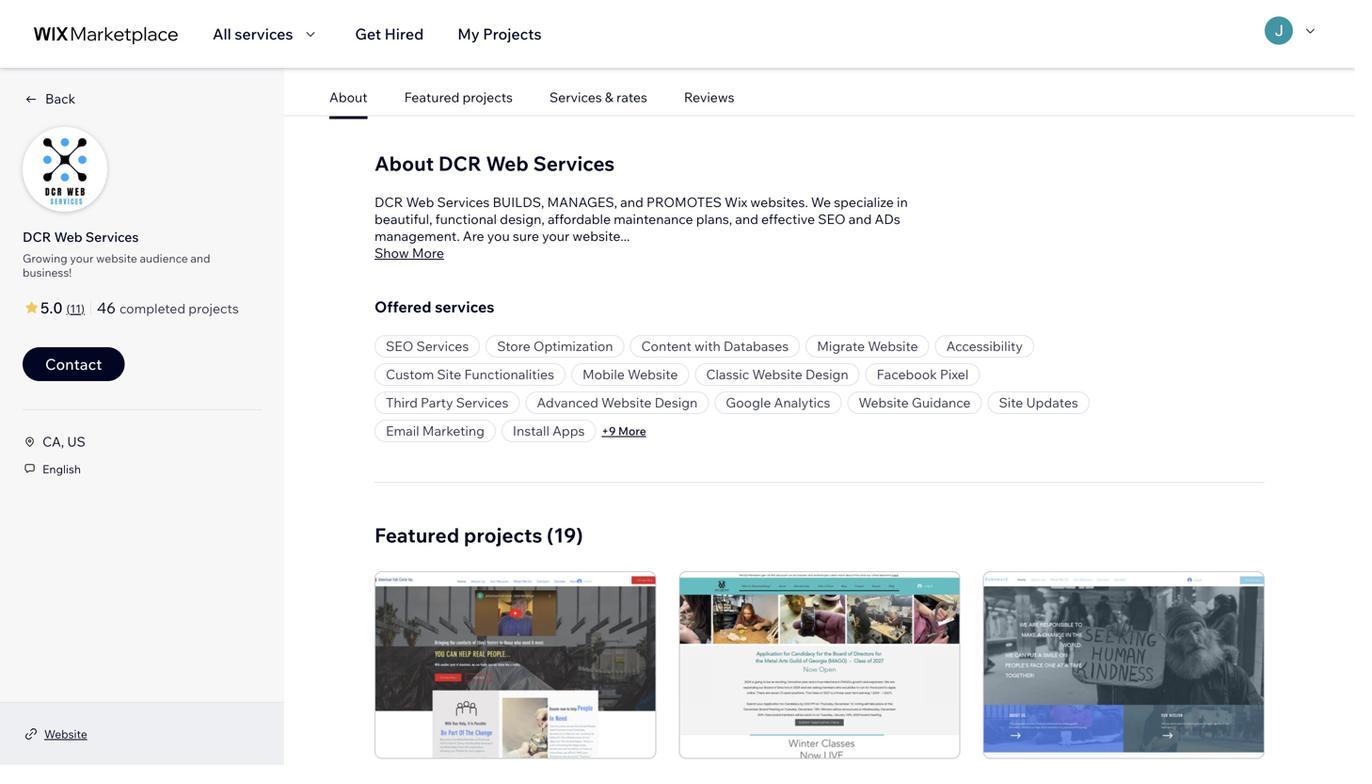 Task type: describe. For each thing, give the bounding box(es) containing it.
email marketing
[[386, 423, 485, 439]]

pixel
[[940, 366, 969, 383]]

with
[[695, 338, 721, 354]]

website for migrate
[[868, 338, 918, 354]]

johnsmith43233 image
[[1265, 16, 1293, 45]]

services & rates
[[550, 89, 648, 105]]

back
[[45, 90, 75, 107]]

we
[[811, 194, 831, 210]]

show
[[375, 245, 409, 261]]

plans,
[[696, 211, 732, 227]]

and inside dcr web services growing your website audience and business!
[[191, 251, 210, 265]]

show more button
[[375, 245, 917, 262]]

store optimization
[[497, 338, 613, 354]]

effective
[[762, 211, 815, 227]]

ca, us
[[43, 434, 85, 450]]

dcr web services growing your website audience and business!
[[23, 229, 210, 280]]

facebook
[[877, 366, 937, 383]]

46 completed projects
[[97, 298, 239, 317]]

(19)
[[547, 523, 583, 548]]

party
[[421, 394, 453, 411]]

projects
[[483, 24, 542, 43]]

projects for featured projects
[[463, 89, 513, 105]]

dcr web services image
[[24, 128, 106, 211]]

services for offered services
[[435, 297, 495, 316]]

advanced website design
[[537, 394, 698, 411]]

install
[[513, 423, 550, 439]]

services up manages, on the top
[[533, 151, 615, 176]]

third
[[386, 394, 418, 411]]

...
[[621, 228, 630, 244]]

all services button
[[213, 23, 321, 45]]

offered services
[[375, 297, 495, 316]]

services inside dcr web services growing your website audience and business!
[[85, 229, 139, 245]]

all services
[[213, 24, 293, 43]]

design for advanced website design
[[655, 394, 698, 411]]

1 vertical spatial site
[[999, 394, 1024, 411]]

marketing
[[422, 423, 485, 439]]

0 horizontal spatial seo
[[386, 338, 414, 354]]

services & rates link
[[550, 89, 648, 105]]

services inside dcr web services builds, manages, and promotes wix websites. we specialize in beautiful, functional design, affordable maintenance plans, and effective seo and ads management. are you sure your website
[[437, 194, 490, 210]]

ca,
[[43, 434, 64, 450]]

mobile website
[[583, 366, 678, 383]]

growing
[[23, 251, 67, 265]]

ads
[[875, 211, 901, 227]]

custom site functionalities
[[386, 366, 554, 383]]

nonprofit - seo/ads: image
[[375, 571, 656, 759]]

accessibility
[[947, 338, 1023, 354]]

apps
[[553, 423, 585, 439]]

migrate website
[[817, 338, 918, 354]]

affordable
[[548, 211, 611, 227]]

get hired link
[[355, 23, 424, 45]]

your inside dcr web services builds, manages, and promotes wix websites. we specialize in beautiful, functional design, affordable maintenance plans, and effective seo and ads management. are you sure your website
[[542, 228, 570, 244]]

install apps
[[513, 423, 585, 439]]

builds,
[[493, 194, 544, 210]]

website guidance
[[859, 394, 971, 411]]

my projects link
[[458, 23, 542, 45]]

11
[[70, 302, 81, 316]]

&
[[605, 89, 614, 105]]

featured for featured projects (19)
[[375, 523, 460, 548]]

featured projects link
[[404, 89, 513, 105]]

services down the custom site functionalities
[[456, 394, 509, 411]]

+9 more button
[[602, 423, 646, 440]]

seo inside dcr web services builds, manages, and promotes wix websites. we specialize in beautiful, functional design, affordable maintenance plans, and effective seo and ads management. are you sure your website
[[818, 211, 846, 227]]

management.
[[375, 228, 460, 244]]

dcr web services builds, manages, and promotes wix websites. we specialize in beautiful, functional design, affordable maintenance plans, and effective seo and ads management. are you sure your website
[[375, 194, 908, 244]]

website for mobile
[[628, 366, 678, 383]]

promotes
[[647, 194, 722, 210]]

dcr for dcr web services builds, manages, and promotes wix websites. we specialize in beautiful, functional design, affordable maintenance plans, and effective seo and ads management. are you sure your website
[[375, 194, 403, 210]]

business!
[[23, 265, 72, 280]]

wix
[[725, 194, 748, 210]]

46
[[97, 298, 116, 317]]

and down wix
[[735, 211, 759, 227]]

hired
[[385, 24, 424, 43]]

design for classic website design
[[806, 366, 849, 383]]

back button
[[23, 90, 75, 107]]

about dcr web services
[[375, 151, 615, 176]]

5.0 ( 11 )
[[40, 298, 85, 317]]

my
[[458, 24, 480, 43]]

are
[[463, 228, 484, 244]]

and up maintenance
[[621, 194, 644, 210]]

english
[[43, 462, 81, 476]]

google analytics
[[726, 394, 831, 411]]

show more
[[375, 245, 444, 261]]

more for show more
[[412, 245, 444, 261]]

get
[[355, 24, 381, 43]]

migrate
[[817, 338, 865, 354]]

(
[[66, 302, 70, 316]]

analytics
[[774, 394, 831, 411]]



Task type: locate. For each thing, give the bounding box(es) containing it.
more inside show more button
[[412, 245, 444, 261]]

reviews link
[[684, 89, 735, 105]]

1 horizontal spatial more
[[619, 424, 646, 438]]

third party services
[[386, 394, 509, 411]]

web
[[486, 151, 529, 176], [406, 194, 434, 210], [54, 229, 83, 245]]

about link
[[329, 89, 368, 105]]

classic website design
[[706, 366, 849, 383]]

1 vertical spatial featured
[[375, 523, 460, 548]]

more for +9 more
[[619, 424, 646, 438]]

1 vertical spatial your
[[70, 251, 94, 265]]

0 horizontal spatial your
[[70, 251, 94, 265]]

mobile
[[583, 366, 625, 383]]

0 vertical spatial site
[[437, 366, 461, 383]]

1 horizontal spatial website
[[573, 228, 621, 244]]

dcr for dcr web services growing your website audience and business!
[[23, 229, 51, 245]]

classic
[[706, 366, 750, 383]]

services up the functional
[[437, 194, 490, 210]]

0 horizontal spatial website
[[96, 251, 137, 265]]

0 vertical spatial web
[[486, 151, 529, 176]]

1 horizontal spatial design
[[806, 366, 849, 383]]

store
[[497, 338, 531, 354]]

0 vertical spatial featured
[[404, 89, 460, 105]]

seo up custom
[[386, 338, 414, 354]]

website inside dcr web services growing your website audience and business!
[[96, 251, 137, 265]]

your right growing
[[70, 251, 94, 265]]

1 horizontal spatial site
[[999, 394, 1024, 411]]

content
[[642, 338, 692, 354]]

more down management. on the top of the page
[[412, 245, 444, 261]]

2 horizontal spatial dcr
[[439, 151, 482, 176]]

)
[[81, 302, 85, 316]]

projects inside 46 completed projects
[[189, 300, 239, 317]]

google
[[726, 394, 771, 411]]

about
[[329, 89, 368, 105], [375, 151, 434, 176]]

dcr inside dcr web services growing your website audience and business!
[[23, 229, 51, 245]]

functionalities
[[464, 366, 554, 383]]

website link
[[44, 726, 87, 743]]

seo services
[[386, 338, 469, 354]]

1 horizontal spatial web
[[406, 194, 434, 210]]

site left updates
[[999, 394, 1024, 411]]

featured projects
[[404, 89, 513, 105]]

audience
[[140, 251, 188, 265]]

services
[[235, 24, 293, 43], [435, 297, 495, 316]]

1 horizontal spatial services
[[435, 297, 495, 316]]

projects down my projects
[[463, 89, 513, 105]]

completed
[[120, 300, 186, 317]]

0 vertical spatial dcr
[[439, 151, 482, 176]]

1 vertical spatial seo
[[386, 338, 414, 354]]

+9 more
[[602, 424, 646, 438]]

facebook pixel
[[877, 366, 969, 383]]

in
[[897, 194, 908, 210]]

0 horizontal spatial design
[[655, 394, 698, 411]]

0 horizontal spatial more
[[412, 245, 444, 261]]

web inside dcr web services growing your website audience and business!
[[54, 229, 83, 245]]

services right all
[[235, 24, 293, 43]]

your down affordable
[[542, 228, 570, 244]]

reviews
[[684, 89, 735, 105]]

design down mobile website
[[655, 394, 698, 411]]

featured
[[404, 89, 460, 105], [375, 523, 460, 548]]

1 vertical spatial about
[[375, 151, 434, 176]]

site
[[437, 366, 461, 383], [999, 394, 1024, 411]]

1 horizontal spatial your
[[542, 228, 570, 244]]

your inside dcr web services growing your website audience and business!
[[70, 251, 94, 265]]

design down migrate
[[806, 366, 849, 383]]

1 vertical spatial website
[[96, 251, 137, 265]]

services for all services
[[235, 24, 293, 43]]

all
[[213, 24, 231, 43]]

rates
[[617, 89, 648, 105]]

1 vertical spatial projects
[[189, 300, 239, 317]]

0 vertical spatial website
[[573, 228, 621, 244]]

site updates
[[999, 394, 1079, 411]]

1 vertical spatial web
[[406, 194, 434, 210]]

projects right completed
[[189, 300, 239, 317]]

my projects
[[458, 24, 542, 43]]

web up growing
[[54, 229, 83, 245]]

web up beautiful,
[[406, 194, 434, 210]]

you
[[487, 228, 510, 244]]

dcr up growing
[[23, 229, 51, 245]]

5.0
[[40, 298, 63, 317]]

design,
[[500, 211, 545, 227]]

design
[[806, 366, 849, 383], [655, 394, 698, 411]]

2 vertical spatial projects
[[464, 523, 543, 548]]

content with databases
[[642, 338, 789, 354]]

web up the builds,
[[486, 151, 529, 176]]

projects for featured projects (19)
[[464, 523, 543, 548]]

1 vertical spatial dcr
[[375, 194, 403, 210]]

about for about
[[329, 89, 368, 105]]

services inside the all services button
[[235, 24, 293, 43]]

get hired
[[355, 24, 424, 43]]

0 horizontal spatial about
[[329, 89, 368, 105]]

1 vertical spatial design
[[655, 394, 698, 411]]

contact button
[[23, 347, 125, 381]]

contact
[[45, 355, 102, 374]]

1 horizontal spatial dcr
[[375, 194, 403, 210]]

website for advanced
[[602, 394, 652, 411]]

guidance
[[912, 394, 971, 411]]

dcr up the functional
[[439, 151, 482, 176]]

manages,
[[547, 194, 618, 210]]

about for about dcr web services
[[375, 151, 434, 176]]

about up beautiful,
[[375, 151, 434, 176]]

0 vertical spatial services
[[235, 24, 293, 43]]

websites.
[[751, 194, 808, 210]]

0 vertical spatial seo
[[818, 211, 846, 227]]

web inside dcr web services builds, manages, and promotes wix websites. we specialize in beautiful, functional design, affordable maintenance plans, and effective seo and ads management. are you sure your website
[[406, 194, 434, 210]]

website inside dcr web services builds, manages, and promotes wix websites. we specialize in beautiful, functional design, affordable maintenance plans, and effective seo and ads management. are you sure your website
[[573, 228, 621, 244]]

website for classic
[[753, 366, 803, 383]]

us
[[67, 434, 85, 450]]

2 vertical spatial web
[[54, 229, 83, 245]]

0 vertical spatial more
[[412, 245, 444, 261]]

0 horizontal spatial site
[[437, 366, 461, 383]]

and right audience
[[191, 251, 210, 265]]

2 horizontal spatial web
[[486, 151, 529, 176]]

0 horizontal spatial web
[[54, 229, 83, 245]]

functional
[[435, 211, 497, 227]]

more right +9 at left
[[619, 424, 646, 438]]

0 vertical spatial about
[[329, 89, 368, 105]]

projects left (19)
[[464, 523, 543, 548]]

website left audience
[[96, 251, 137, 265]]

databases
[[724, 338, 789, 354]]

and down specialize on the right top of page
[[849, 211, 872, 227]]

your
[[542, 228, 570, 244], [70, 251, 94, 265]]

0 vertical spatial projects
[[463, 89, 513, 105]]

nonprofit with donations: create website image
[[983, 571, 1265, 759]]

services up seo services
[[435, 297, 495, 316]]

dcr up beautiful,
[[375, 194, 403, 210]]

more inside '+9 more' button
[[619, 424, 646, 438]]

web for dcr web services builds, manages, and promotes wix websites. we specialize in beautiful, functional design, affordable maintenance plans, and effective seo and ads management. are you sure your website
[[406, 194, 434, 210]]

and
[[621, 194, 644, 210], [735, 211, 759, 227], [849, 211, 872, 227], [191, 251, 210, 265]]

web for dcr web services growing your website audience and business!
[[54, 229, 83, 245]]

dcr
[[439, 151, 482, 176], [375, 194, 403, 210], [23, 229, 51, 245]]

+9
[[602, 424, 616, 438]]

0 vertical spatial design
[[806, 366, 849, 383]]

0 vertical spatial your
[[542, 228, 570, 244]]

1 horizontal spatial about
[[375, 151, 434, 176]]

services up the custom site functionalities
[[417, 338, 469, 354]]

1 vertical spatial more
[[619, 424, 646, 438]]

2 vertical spatial dcr
[[23, 229, 51, 245]]

custom
[[386, 366, 434, 383]]

website down affordable
[[573, 228, 621, 244]]

featured for featured projects
[[404, 89, 460, 105]]

services left & at the left top
[[550, 89, 602, 105]]

beautiful,
[[375, 211, 433, 227]]

0 horizontal spatial services
[[235, 24, 293, 43]]

1 horizontal spatial seo
[[818, 211, 846, 227]]

site up third party services
[[437, 366, 461, 383]]

services
[[550, 89, 602, 105], [533, 151, 615, 176], [437, 194, 490, 210], [85, 229, 139, 245], [417, 338, 469, 354], [456, 394, 509, 411]]

specialize
[[834, 194, 894, 210]]

seo down we
[[818, 211, 846, 227]]

updates
[[1027, 394, 1079, 411]]

offered
[[375, 297, 432, 316]]

0 horizontal spatial dcr
[[23, 229, 51, 245]]

about down the get
[[329, 89, 368, 105]]

sure
[[513, 228, 539, 244]]

services up 46
[[85, 229, 139, 245]]

dcr inside dcr web services builds, manages, and promotes wix websites. we specialize in beautiful, functional design, affordable maintenance plans, and effective seo and ads management. are you sure your website
[[375, 194, 403, 210]]

1 vertical spatial services
[[435, 297, 495, 316]]

website migration: complete site redesign, switching hosts from godaddy and wild apricot. image
[[679, 571, 961, 759]]

maintenance
[[614, 211, 693, 227]]

featured projects (19)
[[375, 523, 583, 548]]



Task type: vqa. For each thing, say whether or not it's contained in the screenshot.
'En'
no



